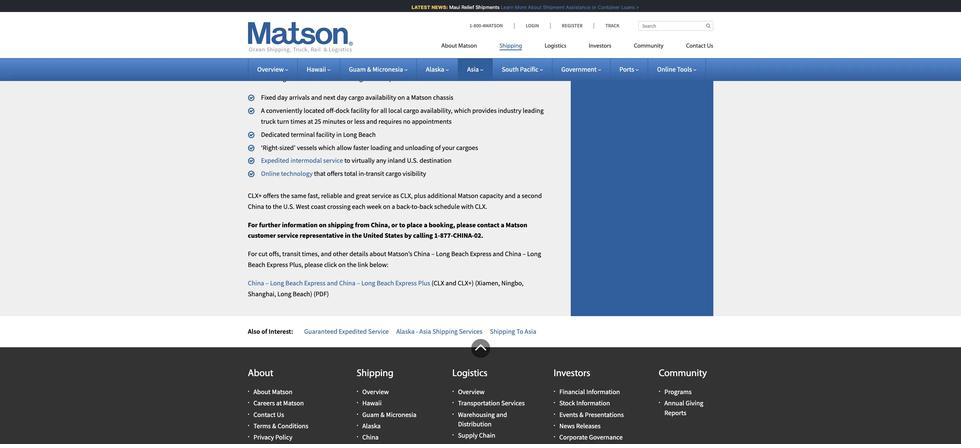 Task type: locate. For each thing, give the bounding box(es) containing it.
times,
[[302, 250, 319, 258]]

1 horizontal spatial contact us link
[[675, 39, 713, 55]]

governance
[[589, 433, 623, 442]]

1 vertical spatial hawaii link
[[362, 399, 382, 408]]

sized'
[[280, 143, 296, 152]]

and up login
[[531, 5, 542, 13]]

hawaii link down benefit
[[307, 65, 331, 74]]

footer
[[0, 339, 961, 444]]

or
[[588, 4, 593, 10], [440, 45, 446, 53], [347, 117, 353, 126], [391, 221, 398, 229]]

– down calling
[[432, 250, 435, 258]]

1 horizontal spatial 1-
[[470, 23, 474, 29]]

1 for from the top
[[248, 221, 258, 229]]

0 horizontal spatial transit
[[282, 250, 301, 258]]

hawaii link for shipping overview link
[[362, 399, 382, 408]]

service
[[368, 327, 389, 336]]

supply chain link
[[458, 431, 495, 440]]

1 horizontal spatial about matson link
[[441, 39, 488, 55]]

1 vertical spatial contact
[[254, 411, 276, 419]]

services up the backtop image
[[459, 327, 483, 336]]

or left the less at the top left
[[347, 117, 353, 126]]

expedited left service
[[339, 327, 367, 336]]

please down times,
[[305, 260, 323, 269]]

2 horizontal spatial overview link
[[458, 388, 485, 397]]

seeking
[[362, 34, 383, 42]]

shipping inside customers shipping from china who are seeking to improve their supply chain, whether through fast transits, dependable vessel schedules, responsive customer service, or online shipment management capabilities, will benefit from matson's singular focus on service.
[[279, 34, 304, 42]]

0 horizontal spatial day
[[277, 93, 288, 102]]

in down minutes
[[336, 130, 342, 139]]

0 vertical spatial times
[[418, 5, 434, 13]]

cargo up no
[[403, 106, 419, 115]]

0 vertical spatial cargo
[[349, 93, 364, 102]]

alaska link up include:
[[426, 65, 449, 74]]

or inside for further information on shipping from china, or to place a booking, please contact a matson customer service representative in the united states by calling 1-877-china-02.
[[391, 221, 398, 229]]

>
[[632, 4, 635, 10]]

other
[[333, 250, 348, 258]]

long inside (clx and clx+) (xiamen, ningbo, shanghai, long beach) (pdf)
[[278, 290, 291, 298]]

2 vertical spatial shipping
[[328, 221, 354, 229]]

investors down track 'link'
[[589, 43, 612, 49]]

by inside '. matson's china shipping service is also distinguished by its fast transit times from china to southern california and exceptional levels of customer service.'
[[371, 5, 378, 13]]

section
[[561, 0, 723, 317]]

contact up tools at the right of the page
[[686, 43, 706, 49]]

0 vertical spatial fast
[[387, 5, 397, 13]]

which
[[454, 106, 471, 115], [318, 143, 335, 152]]

1 vertical spatial at
[[276, 399, 282, 408]]

your
[[442, 143, 455, 152]]

by left the 'its'
[[371, 5, 378, 13]]

& inside financial information stock information events & presentations news releases corporate governance
[[580, 411, 584, 419]]

0 horizontal spatial times
[[291, 117, 306, 126]]

please inside for cut offs, transit times, and other details about matson's china – long beach express and china – long beach express plus, please click on the link below:
[[305, 260, 323, 269]]

the
[[281, 191, 290, 200], [273, 202, 282, 211], [352, 231, 362, 240], [347, 260, 356, 269]]

contact us link down the careers
[[254, 411, 284, 419]]

alaska for alaska - asia shipping services
[[396, 327, 415, 336]]

customer inside for further information on shipping from china, or to place a booking, please contact a matson customer service representative in the united states by calling 1-877-china-02.
[[248, 231, 276, 240]]

about
[[370, 250, 386, 258]]

1 vertical spatial about matson link
[[254, 388, 293, 397]]

guam up china link
[[362, 411, 379, 419]]

container
[[594, 4, 616, 10]]

online down 'right-
[[261, 169, 280, 178]]

matson inside for further information on shipping from china, or to place a booking, please contact a matson customer service representative in the united states by calling 1-877-china-02.
[[506, 221, 528, 229]]

–
[[344, 74, 348, 82], [432, 250, 435, 258], [523, 250, 526, 258], [266, 279, 269, 287], [357, 279, 360, 287]]

government link
[[562, 65, 601, 74]]

the inside for further information on shipping from china, or to place a booking, please contact a matson customer service representative in the united states by calling 1-877-china-02.
[[352, 231, 362, 240]]

for left further
[[248, 221, 258, 229]]

on inside customers shipping from china who are seeking to improve their supply chain, whether through fast transits, dependable vessel schedules, responsive customer service, or online shipment management capabilities, will benefit from matson's singular focus on service.
[[398, 55, 405, 64]]

1 horizontal spatial times
[[418, 5, 434, 13]]

track
[[606, 23, 620, 29]]

inland
[[388, 156, 406, 165]]

corporate
[[560, 433, 588, 442]]

shipping up dependable
[[279, 34, 304, 42]]

us inside 'top menu' navigation
[[707, 43, 713, 49]]

shipping
[[500, 43, 522, 49], [433, 327, 458, 336], [490, 327, 515, 336], [357, 369, 394, 379]]

1- up the whether
[[470, 23, 474, 29]]

south
[[502, 65, 519, 74]]

or up the states
[[391, 221, 398, 229]]

service. down service,
[[406, 55, 428, 64]]

(clx and clx+) (xiamen, ningbo, shanghai, long beach) (pdf)
[[248, 279, 524, 298]]

– down link
[[357, 279, 360, 287]]

beach up the beach)
[[286, 279, 303, 287]]

alaska link for asia link
[[426, 65, 449, 74]]

matson up with
[[458, 191, 479, 200]]

that
[[314, 169, 326, 178]]

schedules,
[[326, 45, 356, 53]]

1 vertical spatial u.s.
[[283, 202, 295, 211]]

0 vertical spatial which
[[454, 106, 471, 115]]

alaska up china link
[[362, 422, 381, 431]]

offers right that
[[327, 169, 343, 178]]

community up ports link
[[634, 43, 664, 49]]

to-
[[412, 202, 420, 211]]

customer down also at the left of page
[[306, 16, 333, 24]]

matson up "availability,"
[[411, 93, 432, 102]]

stock
[[560, 399, 575, 408]]

second
[[522, 191, 542, 200]]

2 vertical spatial customer
[[248, 231, 276, 240]]

who
[[338, 34, 350, 42]]

annual
[[665, 399, 685, 408]]

1 vertical spatial offers
[[263, 191, 279, 200]]

service inside clx+ offers the same fast, reliable and great service as clx, plus additional matson capacity and a second china to the u.s. west coast crossing each week on a back-to-back schedule with clx.
[[372, 191, 392, 200]]

on right week on the left
[[383, 202, 390, 211]]

calling
[[413, 231, 433, 240]]

0 horizontal spatial please
[[305, 260, 323, 269]]

2 horizontal spatial transit
[[399, 5, 417, 13]]

2 vertical spatial alaska
[[362, 422, 381, 431]]

matson's
[[520, 0, 545, 3], [331, 55, 356, 64], [301, 74, 325, 82], [388, 250, 413, 258]]

hawaii up china link
[[362, 399, 382, 408]]

details
[[350, 250, 368, 258]]

information up events & presentations link in the bottom right of the page
[[577, 399, 610, 408]]

next
[[323, 93, 336, 102]]

long
[[349, 74, 363, 82], [343, 130, 357, 139], [436, 250, 450, 258], [527, 250, 541, 258], [270, 279, 284, 287], [361, 279, 375, 287], [278, 290, 291, 298]]

hawaii down benefit
[[307, 65, 326, 74]]

about for about
[[248, 369, 273, 379]]

Search search field
[[638, 21, 713, 31]]

by down place
[[405, 231, 412, 240]]

also
[[318, 5, 330, 13]]

guam & micronesia
[[349, 65, 403, 74]]

1 vertical spatial service.
[[406, 55, 428, 64]]

for inside for further information on shipping from china, or to place a booking, please contact a matson customer service representative in the united states by calling 1-877-china-02.
[[248, 221, 258, 229]]

02.
[[474, 231, 483, 240]]

0 vertical spatial 1-
[[470, 23, 474, 29]]

beach down the cut
[[248, 260, 265, 269]]

0 vertical spatial guam & micronesia link
[[349, 65, 408, 74]]

investors inside 'link'
[[589, 43, 612, 49]]

cut
[[259, 250, 268, 258]]

requires
[[379, 117, 402, 126]]

conveniently
[[266, 106, 302, 115]]

or down supply
[[440, 45, 446, 53]]

0 horizontal spatial u.s.
[[283, 202, 295, 211]]

hawaii inside "overview hawaii guam & micronesia alaska china"
[[362, 399, 382, 408]]

u.s.
[[407, 156, 418, 165], [283, 202, 295, 211]]

chain,
[[452, 34, 469, 42]]

0 vertical spatial hawaii
[[307, 65, 326, 74]]

877-
[[440, 231, 453, 240]]

1 vertical spatial micronesia
[[386, 411, 417, 419]]

0 vertical spatial micronesia
[[373, 65, 403, 74]]

1 horizontal spatial please
[[457, 221, 476, 229]]

0 horizontal spatial overview link
[[257, 65, 288, 74]]

matson's down schedules,
[[331, 55, 356, 64]]

visibility
[[403, 169, 426, 178]]

1 vertical spatial times
[[291, 117, 306, 126]]

and down transportation services link
[[496, 411, 507, 419]]

or left the container
[[588, 4, 593, 10]]

1 day from the left
[[277, 93, 288, 102]]

'right-
[[261, 143, 280, 152]]

0 horizontal spatial services
[[459, 327, 483, 336]]

contact us link up tools at the right of the page
[[675, 39, 713, 55]]

events & presentations link
[[560, 411, 624, 419]]

1 horizontal spatial by
[[405, 231, 412, 240]]

0 vertical spatial transit
[[399, 5, 417, 13]]

week
[[367, 202, 382, 211]]

1 horizontal spatial alaska
[[396, 327, 415, 336]]

1 vertical spatial shipping
[[279, 34, 304, 42]]

contact down the careers
[[254, 411, 276, 419]]

0 horizontal spatial expedited
[[261, 156, 289, 165]]

matson inside clx+ offers the same fast, reliable and great service as clx, plus additional matson capacity and a second china to the u.s. west coast crossing each week on a back-to-back schedule with clx.
[[458, 191, 479, 200]]

0 vertical spatial community
[[634, 43, 664, 49]]

alaska link for china link
[[362, 422, 381, 431]]

0 horizontal spatial offers
[[263, 191, 279, 200]]

about inside 'top menu' navigation
[[441, 43, 457, 49]]

1 vertical spatial guam & micronesia link
[[362, 411, 417, 419]]

customer inside '. matson's china shipping service is also distinguished by its fast transit times from china to southern california and exceptional levels of customer service.'
[[306, 16, 333, 24]]

maui
[[445, 4, 456, 10]]

matson's up latest news: maui relief shipments learn more about shipment assistance or container loans >
[[520, 0, 545, 3]]

register
[[562, 23, 583, 29]]

1 horizontal spatial hawaii link
[[362, 399, 382, 408]]

shipping down crossing
[[328, 221, 354, 229]]

availability,
[[420, 106, 453, 115]]

2 for from the top
[[248, 250, 257, 258]]

overview link for shipping
[[362, 388, 389, 397]]

to left southern
[[468, 5, 474, 13]]

and up inland
[[393, 143, 404, 152]]

matson's inside '. matson's china shipping service is also distinguished by its fast transit times from china to southern california and exceptional levels of customer service.'
[[520, 0, 545, 3]]

loans
[[618, 4, 631, 10]]

please up china-
[[457, 221, 476, 229]]

day right next
[[337, 93, 347, 102]]

1 horizontal spatial overview
[[362, 388, 389, 397]]

latest
[[408, 4, 426, 10]]

0 horizontal spatial contact us link
[[254, 411, 284, 419]]

shipping
[[266, 5, 290, 13], [279, 34, 304, 42], [328, 221, 354, 229]]

beach down below:
[[377, 279, 394, 287]]

and
[[531, 5, 542, 13], [311, 93, 322, 102], [366, 117, 377, 126], [393, 143, 404, 152], [344, 191, 355, 200], [505, 191, 516, 200], [321, 250, 332, 258], [493, 250, 504, 258], [327, 279, 338, 287], [446, 279, 457, 287], [496, 411, 507, 419]]

1 vertical spatial logistics
[[453, 369, 488, 379]]

logistics inside logistics link
[[545, 43, 566, 49]]

transit up plus,
[[282, 250, 301, 258]]

to down allow
[[345, 156, 350, 165]]

guam down singular
[[349, 65, 366, 74]]

1 vertical spatial alaska link
[[362, 422, 381, 431]]

1 vertical spatial for
[[248, 250, 257, 258]]

destination
[[420, 156, 452, 165]]

services inside overview transportation services warehousing and distribution supply chain
[[501, 399, 525, 408]]

shipping inside '. matson's china shipping service is also distinguished by its fast transit times from china to southern california and exceptional levels of customer service.'
[[266, 5, 290, 13]]

cargo down inland
[[386, 169, 401, 178]]

industry
[[498, 106, 522, 115]]

0 horizontal spatial in
[[336, 130, 342, 139]]

0 vertical spatial offers
[[327, 169, 343, 178]]

management
[[495, 45, 532, 53]]

for inside for cut offs, transit times, and other details about matson's china – long beach express and china – long beach express plus, please click on the link below:
[[248, 250, 257, 258]]

overview inside overview transportation services warehousing and distribution supply chain
[[458, 388, 485, 397]]

dedicated
[[261, 130, 290, 139]]

1 vertical spatial fast
[[519, 34, 529, 42]]

on up local
[[398, 93, 405, 102]]

financial
[[560, 388, 585, 397]]

0 horizontal spatial logistics
[[453, 369, 488, 379]]

clx.
[[475, 202, 487, 211]]

dock
[[336, 106, 350, 115]]

0 vertical spatial service.
[[334, 16, 356, 24]]

china inside "overview hawaii guam & micronesia alaska china"
[[362, 433, 379, 442]]

china
[[248, 5, 264, 13], [450, 5, 467, 13], [320, 34, 336, 42], [327, 74, 343, 82], [248, 202, 264, 211], [414, 250, 430, 258], [505, 250, 521, 258], [248, 279, 264, 287], [339, 279, 356, 287], [362, 433, 379, 442]]

us down search image
[[707, 43, 713, 49]]

1 horizontal spatial in
[[345, 231, 351, 240]]

0 vertical spatial contact
[[686, 43, 706, 49]]

alaska link
[[426, 65, 449, 74], [362, 422, 381, 431]]

china,
[[371, 221, 390, 229]]

in up other
[[345, 231, 351, 240]]

transit inside for cut offs, transit times, and other details about matson's china – long beach express and china – long beach express plus, please click on the link below:
[[282, 250, 301, 258]]

transportation services link
[[458, 399, 525, 408]]

back
[[420, 202, 433, 211]]

1- inside for further information on shipping from china, or to place a booking, please contact a matson customer service representative in the united states by calling 1-877-china-02.
[[434, 231, 440, 240]]

from left relief
[[435, 5, 449, 13]]

link
[[358, 260, 368, 269]]

crossing
[[327, 202, 351, 211]]

1 horizontal spatial us
[[707, 43, 713, 49]]

0 vertical spatial at
[[308, 117, 313, 126]]

0 horizontal spatial contact
[[254, 411, 276, 419]]

1 vertical spatial in
[[345, 231, 351, 240]]

express down 02.
[[470, 250, 492, 258]]

1 vertical spatial transit
[[366, 169, 384, 178]]

at left 25
[[308, 117, 313, 126]]

0 vertical spatial hawaii link
[[307, 65, 331, 74]]

1 vertical spatial online
[[261, 169, 280, 178]]

the left link
[[347, 260, 356, 269]]

to
[[517, 327, 524, 336]]

0 vertical spatial in
[[336, 130, 342, 139]]

us up the terms & conditions link
[[277, 411, 284, 419]]

each
[[352, 202, 366, 211]]

community inside 'top menu' navigation
[[634, 43, 664, 49]]

from inside for further information on shipping from china, or to place a booking, please contact a matson customer service representative in the united states by calling 1-877-china-02.
[[355, 221, 370, 229]]

guam & micronesia link for hawaii link associated with left overview link
[[349, 65, 408, 74]]

fast down login link
[[519, 34, 529, 42]]

1 horizontal spatial day
[[337, 93, 347, 102]]

to inside clx+ offers the same fast, reliable and great service as clx, plus additional matson capacity and a second china to the u.s. west coast crossing each week on a back-to-back schedule with clx.
[[266, 202, 271, 211]]

matson right contact
[[506, 221, 528, 229]]

online left tools at the right of the page
[[657, 65, 676, 74]]

in inside for further information on shipping from china, or to place a booking, please contact a matson customer service representative in the united states by calling 1-877-china-02.
[[345, 231, 351, 240]]

customer inside customers shipping from china who are seeking to improve their supply chain, whether through fast transits, dependable vessel schedules, responsive customer service, or online shipment management capabilities, will benefit from matson's singular focus on service.
[[389, 45, 416, 53]]

asia for shipping to asia
[[525, 327, 537, 336]]

about inside about matson careers at matson contact us terms & conditions privacy policy
[[254, 388, 271, 397]]

matson's down the states
[[388, 250, 413, 258]]

transit down any
[[366, 169, 384, 178]]

service inside for further information on shipping from china, or to place a booking, please contact a matson customer service representative in the united states by calling 1-877-china-02.
[[277, 231, 298, 240]]

shipping link
[[488, 39, 534, 55]]

0 vertical spatial by
[[371, 5, 378, 13]]

1 vertical spatial by
[[405, 231, 412, 240]]

0 horizontal spatial alaska link
[[362, 422, 381, 431]]

1 vertical spatial hawaii
[[362, 399, 382, 408]]

from up united
[[355, 221, 370, 229]]

0 vertical spatial alaska link
[[426, 65, 449, 74]]

programs link
[[665, 388, 692, 397]]

of right the also
[[262, 327, 267, 336]]

2 horizontal spatial overview
[[458, 388, 485, 397]]

at inside about matson careers at matson contact us terms & conditions privacy policy
[[276, 399, 282, 408]]

us
[[707, 43, 713, 49], [277, 411, 284, 419]]

about matson
[[441, 43, 477, 49]]

0 horizontal spatial about matson link
[[254, 388, 293, 397]]

0 horizontal spatial at
[[276, 399, 282, 408]]

backtop image
[[471, 339, 490, 358]]

1 vertical spatial guam
[[362, 411, 379, 419]]

0 horizontal spatial facility
[[316, 130, 335, 139]]

of right levels
[[299, 16, 305, 24]]

0 vertical spatial u.s.
[[407, 156, 418, 165]]

1 horizontal spatial fast
[[519, 34, 529, 42]]

1 horizontal spatial which
[[454, 106, 471, 115]]

1 vertical spatial contact us link
[[254, 411, 284, 419]]

1 vertical spatial 1-
[[434, 231, 440, 240]]

1 vertical spatial cargo
[[403, 106, 419, 115]]

asia for alaska - asia shipping services
[[420, 327, 431, 336]]

service. down distinguished
[[334, 16, 356, 24]]

shipping inside footer
[[357, 369, 394, 379]]

top menu navigation
[[441, 39, 713, 55]]

logistics
[[545, 43, 566, 49], [453, 369, 488, 379]]

online for online tools
[[657, 65, 676, 74]]

blue matson logo with ocean, shipping, truck, rail and logistics written beneath it. image
[[248, 22, 353, 53]]

to up further
[[266, 202, 271, 211]]

– up fixed day arrivals and next day cargo availability on a matson chassis
[[344, 74, 348, 82]]

overview inside "overview hawaii guam & micronesia alaska china"
[[362, 388, 389, 397]]

0 vertical spatial information
[[587, 388, 620, 397]]

0 horizontal spatial cargo
[[349, 93, 364, 102]]

2 horizontal spatial asia
[[525, 327, 537, 336]]

0 vertical spatial facility
[[351, 106, 370, 115]]

benefit
[[295, 55, 315, 64]]

investors up financial
[[554, 369, 591, 379]]

0 vertical spatial please
[[457, 221, 476, 229]]

0 horizontal spatial asia
[[420, 327, 431, 336]]

which down dedicated terminal facility in long beach on the left top of the page
[[318, 143, 335, 152]]

2 horizontal spatial cargo
[[403, 106, 419, 115]]

contact us
[[686, 43, 713, 49]]

us inside about matson careers at matson contact us terms & conditions privacy policy
[[277, 411, 284, 419]]

1 horizontal spatial services
[[501, 399, 525, 408]]

in
[[336, 130, 342, 139], [345, 231, 351, 240]]

back-
[[397, 202, 412, 211]]

0 horizontal spatial fast
[[387, 5, 397, 13]]

alaska - asia shipping services link
[[396, 327, 483, 336]]

shipments
[[472, 4, 496, 10]]

please inside for further information on shipping from china, or to place a booking, please contact a matson customer service representative in the united states by calling 1-877-china-02.
[[457, 221, 476, 229]]

beach down guam & micronesia
[[364, 74, 382, 82]]

interest:
[[269, 327, 293, 336]]

contact
[[477, 221, 500, 229]]

the left same
[[281, 191, 290, 200]]

annual giving reports link
[[665, 399, 704, 417]]

None search field
[[638, 21, 713, 31]]

services right transportation
[[501, 399, 525, 408]]

is
[[313, 5, 317, 13]]

guam & micronesia link up china link
[[362, 411, 417, 419]]

1 horizontal spatial u.s.
[[407, 156, 418, 165]]

day up conveniently
[[277, 93, 288, 102]]

0 vertical spatial alaska
[[426, 65, 444, 74]]

offers right clx+
[[263, 191, 279, 200]]

1 vertical spatial us
[[277, 411, 284, 419]]

fast right the 'its'
[[387, 5, 397, 13]]

2 horizontal spatial alaska
[[426, 65, 444, 74]]

programs
[[665, 388, 692, 397]]

information up stock information 'link'
[[587, 388, 620, 397]]

guam inside "overview hawaii guam & micronesia alaska china"
[[362, 411, 379, 419]]

matson's inside for cut offs, transit times, and other details about matson's china – long beach express and china – long beach express plus, please click on the link below:
[[388, 250, 413, 258]]

hawaii
[[307, 65, 326, 74], [362, 399, 382, 408]]

united
[[363, 231, 383, 240]]

0 vertical spatial us
[[707, 43, 713, 49]]

from inside '. matson's china shipping service is also distinguished by its fast transit times from china to southern california and exceptional levels of customer service.'
[[435, 5, 449, 13]]

1 horizontal spatial alaska link
[[426, 65, 449, 74]]

or inside customers shipping from china who are seeking to improve their supply chain, whether through fast transits, dependable vessel schedules, responsive customer service, or online shipment management capabilities, will benefit from matson's singular focus on service.
[[440, 45, 446, 53]]



Task type: describe. For each thing, give the bounding box(es) containing it.
truck
[[261, 117, 276, 126]]

'right-sized' vessels which allow faster loading and unloading of your cargoes
[[261, 143, 478, 152]]

west
[[296, 202, 310, 211]]

0 vertical spatial contact us link
[[675, 39, 713, 55]]

by inside for further information on shipping from china, or to place a booking, please contact a matson customer service representative in the united states by calling 1-877-china-02.
[[405, 231, 412, 240]]

express left plus
[[396, 279, 417, 287]]

cargo inside a conveniently located off-dock facility for all local cargo availability, which provides industry leading truck turn times at 25 minutes or less and requires no appointments
[[403, 106, 419, 115]]

warehousing
[[458, 411, 495, 419]]

1 horizontal spatial transit
[[366, 169, 384, 178]]

about for about matson careers at matson contact us terms & conditions privacy policy
[[254, 388, 271, 397]]

on inside for cut offs, transit times, and other details about matson's china – long beach express and china – long beach express plus, please click on the link below:
[[338, 260, 346, 269]]

conditions
[[278, 422, 308, 431]]

or inside a conveniently located off-dock facility for all local cargo availability, which provides industry leading truck turn times at 25 minutes or less and requires no appointments
[[347, 117, 353, 126]]

hawaii link for left overview link
[[307, 65, 331, 74]]

0 horizontal spatial overview
[[257, 65, 284, 74]]

reliable
[[321, 191, 342, 200]]

– up 'ningbo,'
[[523, 250, 526, 258]]

and up click
[[321, 250, 332, 258]]

online technology link
[[261, 169, 313, 178]]

china – long beach express and china – long beach express plus link
[[248, 279, 430, 287]]

warehousing and distribution link
[[458, 411, 507, 429]]

overview for shipping
[[362, 388, 389, 397]]

total
[[344, 169, 357, 178]]

through
[[495, 34, 518, 42]]

micronesia inside "overview hawaii guam & micronesia alaska china"
[[386, 411, 417, 419]]

about matson link for careers at matson link
[[254, 388, 293, 397]]

ports link
[[620, 65, 639, 74]]

dedicated terminal facility in long beach
[[261, 130, 376, 139]]

supply
[[431, 34, 450, 42]]

arrivals
[[289, 93, 310, 102]]

leading
[[523, 106, 544, 115]]

facility inside a conveniently located off-dock facility for all local cargo availability, which provides industry leading truck turn times at 25 minutes or less and requires no appointments
[[351, 106, 370, 115]]

terms & conditions link
[[254, 422, 308, 431]]

to inside for further information on shipping from china, or to place a booking, please contact a matson customer service representative in the united states by calling 1-877-china-02.
[[399, 221, 405, 229]]

include:
[[406, 74, 428, 82]]

clx+)
[[458, 279, 474, 287]]

service,
[[417, 45, 439, 53]]

0 horizontal spatial which
[[318, 143, 335, 152]]

a left back- at the top of page
[[392, 202, 395, 211]]

government
[[562, 65, 597, 74]]

advantages
[[260, 74, 292, 82]]

careers at matson link
[[254, 399, 304, 408]]

exceptional
[[248, 16, 281, 24]]

shipment
[[466, 45, 493, 53]]

2 day from the left
[[337, 93, 347, 102]]

as
[[393, 191, 399, 200]]

focus
[[381, 55, 396, 64]]

0 vertical spatial services
[[459, 327, 483, 336]]

fast inside '. matson's china shipping service is also distinguished by its fast transit times from china to southern california and exceptional levels of customer service.'
[[387, 5, 397, 13]]

representative
[[300, 231, 344, 240]]

(pdf)
[[314, 290, 329, 298]]

alaska inside "overview hawaii guam & micronesia alaska china"
[[362, 422, 381, 431]]

online for online technology that offers total in-transit cargo visibility
[[261, 169, 280, 178]]

about matson link for shipping link
[[441, 39, 488, 55]]

privacy
[[254, 433, 274, 442]]

express down offs,
[[267, 260, 288, 269]]

shipping to asia
[[490, 327, 537, 336]]

0 vertical spatial guam
[[349, 65, 366, 74]]

news:
[[428, 4, 444, 10]]

fast inside customers shipping from china who are seeking to improve their supply chain, whether through fast transits, dependable vessel schedules, responsive customer service, or online shipment management capabilities, will benefit from matson's singular focus on service.
[[519, 34, 529, 42]]

& inside "overview hawaii guam & micronesia alaska china"
[[381, 411, 385, 419]]

1 vertical spatial facility
[[316, 130, 335, 139]]

& inside about matson careers at matson contact us terms & conditions privacy policy
[[272, 422, 276, 431]]

a right place
[[424, 221, 428, 229]]

news
[[560, 422, 575, 431]]

from down vessel
[[316, 55, 330, 64]]

a right contact
[[501, 221, 505, 229]]

1 vertical spatial expedited
[[339, 327, 367, 336]]

and right capacity
[[505, 191, 516, 200]]

singular
[[357, 55, 380, 64]]

express down focus in the top of the page
[[383, 74, 404, 82]]

ningbo,
[[502, 279, 524, 287]]

service. inside customers shipping from china who are seeking to improve their supply chain, whether through fast transits, dependable vessel schedules, responsive customer service, or online shipment management capabilities, will benefit from matson's singular focus on service.
[[406, 55, 428, 64]]

service up online technology that offers total in-transit cargo visibility
[[323, 156, 343, 165]]

service inside '. matson's china shipping service is also distinguished by its fast transit times from china to southern california and exceptional levels of customer service.'
[[291, 5, 311, 13]]

transits,
[[248, 45, 271, 53]]

china inside clx+ offers the same fast, reliable and great service as clx, plus additional matson capacity and a second china to the u.s. west coast crossing each week on a back-to-back schedule with clx.
[[248, 202, 264, 211]]

alaska for alaska
[[426, 65, 444, 74]]

minutes
[[323, 117, 346, 126]]

distribution
[[458, 420, 492, 429]]

vessel
[[307, 45, 325, 53]]

overview for logistics
[[458, 388, 485, 397]]

25
[[315, 117, 321, 126]]

of left the your at left
[[435, 143, 441, 152]]

offers inside clx+ offers the same fast, reliable and great service as clx, plus additional matson capacity and a second china to the u.s. west coast crossing each week on a back-to-back schedule with clx.
[[263, 191, 279, 200]]

1 horizontal spatial cargo
[[386, 169, 401, 178]]

capacity
[[480, 191, 504, 200]]

overview hawaii guam & micronesia alaska china
[[362, 388, 417, 442]]

a left second
[[517, 191, 520, 200]]

availability
[[366, 93, 396, 102]]

shipping to asia link
[[490, 327, 537, 336]]

and inside a conveniently located off-dock facility for all local cargo availability, which provides industry leading truck turn times at 25 minutes or less and requires no appointments
[[366, 117, 377, 126]]

shipping inside 'top menu' navigation
[[500, 43, 522, 49]]

times inside '. matson's china shipping service is also distinguished by its fast transit times from china to southern california and exceptional levels of customer service.'
[[418, 5, 434, 13]]

login
[[526, 23, 539, 29]]

and inside (clx and clx+) (xiamen, ningbo, shanghai, long beach) (pdf)
[[446, 279, 457, 287]]

0 vertical spatial expedited
[[261, 156, 289, 165]]

about matson careers at matson contact us terms & conditions privacy policy
[[254, 388, 308, 442]]

overview link for logistics
[[458, 388, 485, 397]]

-
[[416, 327, 418, 336]]

and left 'great'
[[344, 191, 355, 200]]

and inside overview transportation services warehousing and distribution supply chain
[[496, 411, 507, 419]]

search image
[[706, 23, 711, 28]]

– up shanghai,
[[266, 279, 269, 287]]

schedule
[[434, 202, 460, 211]]

express up (pdf)
[[304, 279, 326, 287]]

of inside '. matson's china shipping service is also distinguished by its fast transit times from china to southern california and exceptional levels of customer service.'
[[299, 16, 305, 24]]

of up arrivals
[[294, 74, 299, 82]]

great
[[356, 191, 370, 200]]

.
[[517, 0, 519, 3]]

matson up conditions
[[283, 399, 304, 408]]

1 vertical spatial investors
[[554, 369, 591, 379]]

contact inside 'top menu' navigation
[[686, 43, 706, 49]]

more
[[511, 4, 523, 10]]

matson's inside customers shipping from china who are seeking to improve their supply chain, whether through fast transits, dependable vessel schedules, responsive customer service, or online shipment management capabilities, will benefit from matson's singular focus on service.
[[331, 55, 356, 64]]

china link
[[362, 433, 379, 442]]

coast
[[311, 202, 326, 211]]

1 vertical spatial information
[[577, 399, 610, 408]]

from up vessel
[[305, 34, 319, 42]]

a up a conveniently located off-dock facility for all local cargo availability, which provides industry leading truck turn times at 25 minutes or less and requires no appointments
[[406, 93, 410, 102]]

matson's down benefit
[[301, 74, 325, 82]]

to inside customers shipping from china who are seeking to improve their supply chain, whether through fast transits, dependable vessel schedules, responsive customer service, or online shipment management capabilities, will benefit from matson's singular focus on service.
[[385, 34, 390, 42]]

on inside for further information on shipping from china, or to place a booking, please contact a matson customer service representative in the united states by calling 1-877-china-02.
[[319, 221, 327, 229]]

levels
[[282, 16, 298, 24]]

stock information link
[[560, 399, 610, 408]]

the up further
[[273, 202, 282, 211]]

and up (pdf)
[[327, 279, 338, 287]]

located
[[304, 106, 325, 115]]

on inside clx+ offers the same fast, reliable and great service as clx, plus additional matson capacity and a second china to the u.s. west coast crossing each week on a back-to-back schedule with clx.
[[383, 202, 390, 211]]

service. inside '. matson's china shipping service is also distinguished by its fast transit times from china to southern california and exceptional levels of customer service.'
[[334, 16, 356, 24]]

transit inside '. matson's china shipping service is also distinguished by its fast transit times from china to southern california and exceptional levels of customer service.'
[[399, 5, 417, 13]]

for for for cut offs, transit times, and other details about matson's china – long beach express and china – long beach express plus, please click on the link below:
[[248, 250, 257, 258]]

footer containing about
[[0, 339, 961, 444]]

0 horizontal spatial hawaii
[[307, 65, 326, 74]]

and left next
[[311, 93, 322, 102]]

u.s. inside clx+ offers the same fast, reliable and great service as clx, plus additional matson capacity and a second china to the u.s. west coast crossing each week on a back-to-back schedule with clx.
[[283, 202, 295, 211]]

matson inside 'top menu' navigation
[[458, 43, 477, 49]]

which inside a conveniently located off-dock facility for all local cargo availability, which provides industry leading truck turn times at 25 minutes or less and requires no appointments
[[454, 106, 471, 115]]

turn
[[277, 117, 289, 126]]

their
[[417, 34, 430, 42]]

. matson's china shipping service is also distinguished by its fast transit times from china to southern california and exceptional levels of customer service.
[[248, 0, 545, 24]]

1-800-4matson link
[[470, 23, 514, 29]]

guam & micronesia link for shipping overview link's hawaii link
[[362, 411, 417, 419]]

capabilities,
[[248, 55, 282, 64]]

(xiamen,
[[475, 279, 500, 287]]

chain
[[479, 431, 495, 440]]

its
[[379, 5, 386, 13]]

matson up careers at matson link
[[272, 388, 293, 397]]

booking,
[[429, 221, 455, 229]]

releases
[[576, 422, 601, 431]]

ports
[[620, 65, 634, 74]]

off-
[[326, 106, 336, 115]]

china inside customers shipping from china who are seeking to improve their supply chain, whether through fast transits, dependable vessel schedules, responsive customer service, or online shipment management capabilities, will benefit from matson's singular focus on service.
[[320, 34, 336, 42]]

careers
[[254, 399, 275, 408]]

financial information stock information events & presentations news releases corporate governance
[[560, 388, 624, 442]]

for for for further information on shipping from china, or to place a booking, please contact a matson customer service representative in the united states by calling 1-877-china-02.
[[248, 221, 258, 229]]

contact inside about matson careers at matson contact us terms & conditions privacy policy
[[254, 411, 276, 419]]

plus
[[414, 191, 426, 200]]

clx,
[[401, 191, 413, 200]]

beach down china-
[[451, 250, 469, 258]]

at inside a conveniently located off-dock facility for all local cargo availability, which provides industry leading truck turn times at 25 minutes or less and requires no appointments
[[308, 117, 313, 126]]

to inside '. matson's china shipping service is also distinguished by its fast transit times from china to southern california and exceptional levels of customer service.'
[[468, 5, 474, 13]]

fixed
[[261, 93, 276, 102]]

1 horizontal spatial asia
[[467, 65, 479, 74]]

the inside for cut offs, transit times, and other details about matson's china – long beach express and china – long beach express plus, please click on the link below:
[[347, 260, 356, 269]]

1 vertical spatial community
[[659, 369, 707, 379]]

beach up 'right-sized' vessels which allow faster loading and unloading of your cargoes
[[358, 130, 376, 139]]

and down contact
[[493, 250, 504, 258]]

tools
[[677, 65, 692, 74]]

about for about matson
[[441, 43, 457, 49]]

and inside '. matson's china shipping service is also distinguished by its fast transit times from china to southern california and exceptional levels of customer service.'
[[531, 5, 542, 13]]

times inside a conveniently located off-dock facility for all local cargo availability, which provides industry leading truck turn times at 25 minutes or less and requires no appointments
[[291, 117, 306, 126]]

california
[[502, 5, 529, 13]]

programs annual giving reports
[[665, 388, 704, 417]]

latest news: maui relief shipments learn more about shipment assistance or container loans >
[[408, 4, 635, 10]]

further
[[259, 221, 281, 229]]

whether
[[470, 34, 494, 42]]

shipping inside for further information on shipping from china, or to place a booking, please contact a matson customer service representative in the united states by calling 1-877-china-02.
[[328, 221, 354, 229]]

giving
[[686, 399, 704, 408]]

4matson
[[483, 23, 503, 29]]



Task type: vqa. For each thing, say whether or not it's contained in the screenshot.


